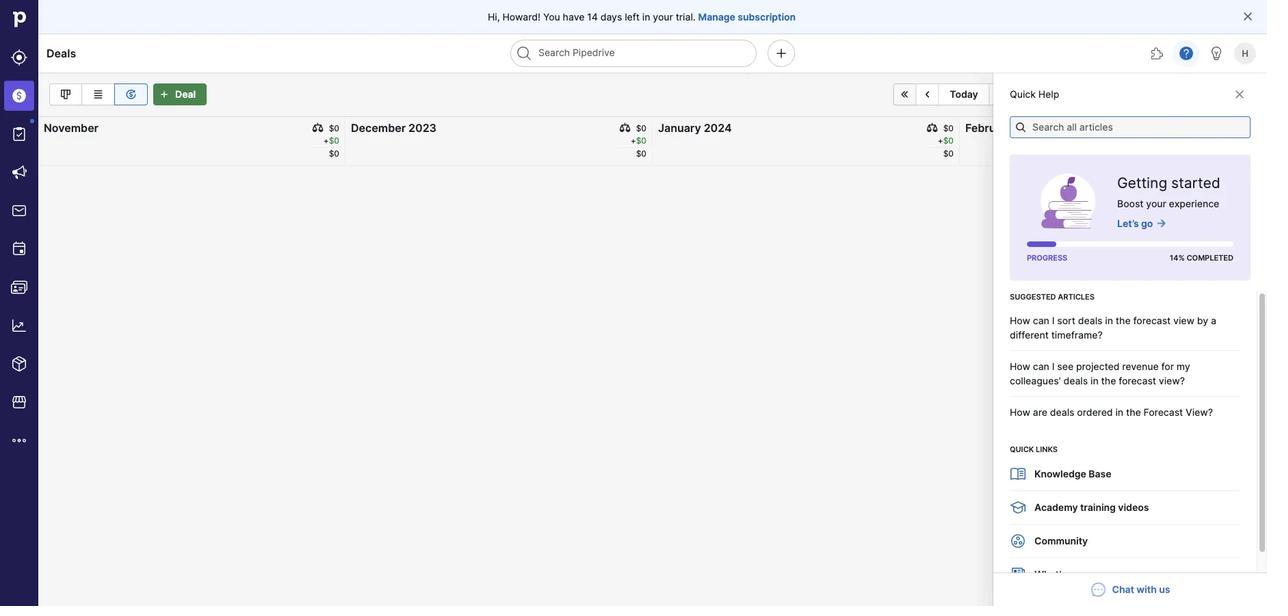 Task type: describe. For each thing, give the bounding box(es) containing it.
forecast
[[1144, 406, 1183, 418]]

what's new link
[[1010, 557, 1088, 593]]

view
[[1174, 315, 1195, 326]]

deals inside how can i sort deals in the forecast view by a different timeframe?
[[1078, 315, 1103, 326]]

ordered
[[1077, 406, 1113, 418]]

color active image for academy training videos
[[1010, 500, 1026, 516]]

different
[[1010, 329, 1049, 341]]

+ $0 $0 for november
[[323, 136, 339, 159]]

jump back 4 months image
[[897, 89, 913, 100]]

howard!
[[503, 11, 541, 23]]

products image
[[11, 356, 27, 372]]

marketplace image
[[11, 394, 27, 411]]

0 vertical spatial color active image
[[1156, 218, 1167, 229]]

quick for quick links
[[1010, 445, 1034, 454]]

how for how can i sort deals in the forecast view by a different timeframe?
[[1010, 315, 1030, 326]]

today button
[[939, 83, 990, 105]]

new
[[1069, 569, 1088, 581]]

quick for quick help
[[1010, 89, 1036, 100]]

base
[[1089, 468, 1112, 480]]

how are deals ordered in the forecast view?
[[1010, 406, 1213, 418]]

color secondary image
[[1232, 89, 1248, 100]]

revenue
[[1122, 361, 1159, 372]]

pipeline image
[[57, 86, 74, 103]]

december
[[351, 121, 406, 134]]

leads image
[[11, 49, 27, 66]]

list image
[[90, 86, 106, 103]]

let's go
[[1117, 218, 1153, 229]]

deals
[[47, 47, 76, 60]]

quick add image
[[773, 45, 790, 62]]

2 vertical spatial the
[[1126, 406, 1141, 418]]

2 vertical spatial deals
[[1050, 406, 1075, 418]]

quick links
[[1010, 445, 1058, 454]]

left
[[625, 11, 640, 23]]

view?
[[1186, 406, 1213, 418]]

let's
[[1117, 218, 1139, 229]]

colleagues'
[[1010, 375, 1061, 387]]

boost
[[1117, 198, 1144, 209]]

Search all articles text field
[[1010, 116, 1251, 138]]

trial.
[[676, 11, 696, 23]]

academy
[[1035, 502, 1078, 514]]

community link
[[1010, 523, 1088, 559]]

14% completed
[[1170, 254, 1234, 262]]

quick help
[[1010, 89, 1059, 100]]

activities image
[[11, 241, 27, 257]]

home image
[[9, 9, 29, 29]]

training
[[1080, 502, 1116, 514]]

knowledge base link
[[1010, 456, 1112, 492]]

sales inbox image
[[11, 203, 27, 219]]

articles
[[1058, 293, 1095, 301]]

go
[[1141, 218, 1153, 229]]

+ for february
[[1245, 136, 1251, 146]]

campaigns image
[[11, 164, 27, 181]]

color primary image down sales assistant 'image'
[[1220, 89, 1236, 100]]

forecast inside how can i see projected revenue for my colleagues' deals in the forecast view?
[[1119, 375, 1156, 387]]

0 vertical spatial your
[[653, 11, 673, 23]]

contacts image
[[11, 279, 27, 296]]

suggested
[[1010, 293, 1056, 301]]

+ $0 $0 for december 2023
[[631, 136, 647, 159]]

january
[[658, 121, 701, 134]]

in right ordered at the right bottom of the page
[[1116, 406, 1124, 418]]

have
[[563, 11, 585, 23]]

started
[[1171, 174, 1221, 191]]

deals inside how can i see projected revenue for my colleagues' deals in the forecast view?
[[1064, 375, 1088, 387]]

+ for november
[[323, 136, 329, 146]]

in inside how can i sort deals in the forecast view by a different timeframe?
[[1105, 315, 1113, 326]]

+ for january 2024
[[938, 136, 943, 146]]

insights image
[[11, 317, 27, 334]]

+ for december 2023
[[631, 136, 636, 146]]

january 2024
[[658, 121, 732, 134]]

previous month image
[[919, 89, 936, 100]]

deal
[[175, 89, 196, 100]]

academy training videos link
[[1010, 490, 1149, 526]]

in right left
[[642, 11, 650, 23]]

color primary image right the jump forward 4 months icon at right
[[1044, 89, 1060, 100]]

links
[[1036, 445, 1058, 454]]

timeframe?
[[1051, 329, 1103, 341]]



Task type: locate. For each thing, give the bounding box(es) containing it.
2 quick from the top
[[1010, 445, 1034, 454]]

how
[[1010, 315, 1030, 326], [1010, 361, 1030, 372], [1010, 406, 1030, 418]]

jump forward 4 months image
[[1015, 89, 1032, 100]]

completed
[[1187, 254, 1234, 262]]

can up different
[[1033, 315, 1050, 326]]

color active image left what's
[[1010, 567, 1026, 583]]

menu
[[0, 0, 38, 606]]

2 i from the top
[[1052, 361, 1055, 372]]

deals down see
[[1064, 375, 1088, 387]]

manage subscription link
[[698, 10, 796, 24]]

2024
[[704, 121, 732, 134]]

color primary image down color secondary "icon"
[[1234, 122, 1245, 133]]

view?
[[1159, 375, 1185, 387]]

knowledge base
[[1035, 468, 1112, 480]]

quick help image
[[1178, 45, 1195, 62]]

how inside how can i see projected revenue for my colleagues' deals in the forecast view?
[[1010, 361, 1030, 372]]

2 + from the left
[[631, 136, 636, 146]]

1 quick from the top
[[1010, 89, 1036, 100]]

1 vertical spatial color active image
[[1010, 533, 1026, 549]]

can for see
[[1033, 361, 1050, 372]]

november
[[44, 121, 99, 134]]

1 vertical spatial the
[[1101, 375, 1116, 387]]

0 vertical spatial how
[[1010, 315, 1030, 326]]

how left are
[[1010, 406, 1030, 418]]

in inside how can i see projected revenue for my colleagues' deals in the forecast view?
[[1091, 375, 1099, 387]]

color active image for community
[[1010, 533, 1026, 549]]

14
[[587, 11, 598, 23]]

in
[[642, 11, 650, 23], [1105, 315, 1113, 326], [1091, 375, 1099, 387], [1116, 406, 1124, 418]]

color primary image down 'previous month' "icon"
[[927, 122, 938, 133]]

0 horizontal spatial your
[[653, 11, 673, 23]]

knowledge
[[1035, 468, 1087, 480]]

color active image inside academy training videos link
[[1010, 500, 1026, 516]]

projected
[[1076, 361, 1120, 372]]

i inside how can i see projected revenue for my colleagues' deals in the forecast view?
[[1052, 361, 1055, 372]]

0 vertical spatial can
[[1033, 315, 1050, 326]]

your left trial.
[[653, 11, 673, 23]]

color primary image for january 2024
[[927, 122, 938, 133]]

quick left links
[[1010, 445, 1034, 454]]

1 vertical spatial how
[[1010, 361, 1030, 372]]

color active image inside community link
[[1010, 533, 1026, 549]]

december 2023
[[351, 121, 437, 134]]

2 vertical spatial how
[[1010, 406, 1030, 418]]

days
[[601, 11, 622, 23]]

color active image inside the knowledge base link
[[1010, 466, 1026, 482]]

color primary image right "february"
[[1015, 122, 1026, 133]]

i
[[1052, 315, 1055, 326], [1052, 361, 1055, 372]]

2 can from the top
[[1033, 361, 1050, 372]]

community
[[1035, 535, 1088, 547]]

forecast left view
[[1133, 315, 1171, 326]]

help
[[1039, 89, 1059, 100]]

chat with us
[[1112, 584, 1170, 596]]

color primary image for february
[[1234, 122, 1245, 133]]

for
[[1162, 361, 1174, 372]]

sort
[[1057, 315, 1076, 326]]

how can i see projected revenue for my colleagues' deals in the forecast view?
[[1010, 361, 1190, 387]]

2 color active image from the top
[[1010, 533, 1026, 549]]

1 how from the top
[[1010, 315, 1030, 326]]

3 how from the top
[[1010, 406, 1030, 418]]

color primary image left december
[[312, 122, 323, 133]]

color active image left academy
[[1010, 500, 1026, 516]]

2 how from the top
[[1010, 361, 1030, 372]]

menu item
[[0, 77, 38, 115]]

quick left help
[[1010, 89, 1036, 100]]

1 color active image from the top
[[1010, 500, 1026, 516]]

0 vertical spatial forecast
[[1133, 315, 1171, 326]]

$0
[[329, 124, 339, 133], [636, 124, 647, 133], [943, 124, 954, 133], [1251, 124, 1261, 133], [329, 136, 339, 146], [636, 136, 647, 146], [943, 136, 954, 146], [1251, 136, 1261, 146], [329, 149, 339, 159], [636, 149, 647, 159], [943, 149, 954, 159], [1251, 149, 1261, 159]]

color primary image left january
[[620, 122, 631, 133]]

i inside how can i sort deals in the forecast view by a different timeframe?
[[1052, 315, 1055, 326]]

1 vertical spatial quick
[[1010, 445, 1034, 454]]

experience
[[1169, 198, 1220, 209]]

us
[[1159, 584, 1170, 596]]

what's
[[1035, 569, 1066, 581]]

1 vertical spatial your
[[1146, 198, 1167, 209]]

color primary image down h "button" at the top of the page
[[1236, 89, 1253, 100]]

+ $0 $0 for february
[[1245, 136, 1261, 159]]

i left sort
[[1052, 315, 1055, 326]]

deals image
[[11, 88, 27, 104]]

color active image for what's new
[[1010, 567, 1026, 583]]

hi,
[[488, 11, 500, 23]]

suggested articles
[[1010, 293, 1095, 301]]

3 + $0 $0 from the left
[[938, 136, 954, 159]]

0 vertical spatial i
[[1052, 315, 1055, 326]]

i for sort
[[1052, 315, 1055, 326]]

0 vertical spatial color active image
[[1010, 500, 1026, 516]]

2 + $0 $0 from the left
[[631, 136, 647, 159]]

1 horizontal spatial your
[[1146, 198, 1167, 209]]

color primary image for november
[[312, 122, 323, 133]]

hi, howard! you have 14 days left in your  trial. manage subscription
[[488, 11, 796, 23]]

my
[[1177, 361, 1190, 372]]

february
[[965, 121, 1013, 134]]

subscription
[[738, 11, 796, 23]]

2 vertical spatial color active image
[[1010, 567, 1026, 583]]

i for see
[[1052, 361, 1055, 372]]

the
[[1116, 315, 1131, 326], [1101, 375, 1116, 387], [1126, 406, 1141, 418]]

forecast image
[[123, 86, 139, 103]]

sales assistant image
[[1208, 45, 1225, 62]]

0 vertical spatial quick
[[1010, 89, 1036, 100]]

color primary inverted image
[[156, 89, 172, 100]]

can for sort
[[1033, 315, 1050, 326]]

color active image down quick links
[[1010, 466, 1026, 482]]

more image
[[11, 432, 27, 449]]

3 + from the left
[[938, 136, 943, 146]]

+ $0 $0 for january 2024
[[938, 136, 954, 159]]

1 + from the left
[[323, 136, 329, 146]]

color primary image
[[1220, 89, 1236, 100], [1236, 89, 1253, 100], [312, 122, 323, 133], [927, 122, 938, 133], [1234, 122, 1245, 133]]

+ $0 $0
[[323, 136, 339, 159], [631, 136, 647, 159], [938, 136, 954, 159], [1245, 136, 1261, 159]]

with
[[1137, 584, 1157, 596]]

0 vertical spatial the
[[1116, 315, 1131, 326]]

your up the go
[[1146, 198, 1167, 209]]

the down 'projected'
[[1101, 375, 1116, 387]]

getting started boost your experience
[[1117, 174, 1221, 209]]

deal button
[[153, 83, 207, 105]]

are
[[1033, 406, 1048, 418]]

what's new
[[1035, 569, 1088, 581]]

chat
[[1112, 584, 1134, 596]]

color primary image
[[1243, 11, 1254, 22], [1044, 89, 1060, 100], [1015, 122, 1026, 133], [620, 122, 631, 133]]

1 i from the top
[[1052, 315, 1055, 326]]

0 vertical spatial deals
[[1078, 315, 1103, 326]]

color active image inside what's new link
[[1010, 567, 1026, 583]]

Search Pipedrive field
[[510, 40, 757, 67]]

1 can from the top
[[1033, 315, 1050, 326]]

deals right are
[[1050, 406, 1075, 418]]

i left see
[[1052, 361, 1055, 372]]

14%
[[1170, 254, 1185, 262]]

can inside how can i see projected revenue for my colleagues' deals in the forecast view?
[[1033, 361, 1050, 372]]

color active image right the go
[[1156, 218, 1167, 229]]

1 vertical spatial i
[[1052, 361, 1055, 372]]

can
[[1033, 315, 1050, 326], [1033, 361, 1050, 372]]

the inside how can i sort deals in the forecast view by a different timeframe?
[[1116, 315, 1131, 326]]

h
[[1242, 48, 1249, 59]]

1 vertical spatial can
[[1033, 361, 1050, 372]]

you
[[543, 11, 560, 23]]

color active image
[[1156, 218, 1167, 229], [1010, 466, 1026, 482], [1010, 567, 1026, 583]]

h button
[[1232, 40, 1259, 67]]

how up different
[[1010, 315, 1030, 326]]

color active image for knowledge base
[[1010, 466, 1026, 482]]

how inside how can i sort deals in the forecast view by a different timeframe?
[[1010, 315, 1030, 326]]

1 vertical spatial color active image
[[1010, 466, 1026, 482]]

your inside getting started boost your experience
[[1146, 198, 1167, 209]]

quick
[[1010, 89, 1036, 100], [1010, 445, 1034, 454]]

deals up timeframe?
[[1078, 315, 1103, 326]]

your
[[653, 11, 673, 23], [1146, 198, 1167, 209]]

progress
[[1027, 254, 1068, 262]]

a
[[1211, 315, 1217, 326]]

let's go link
[[1117, 216, 1153, 231]]

how for how can i see projected revenue for my colleagues' deals in the forecast view?
[[1010, 361, 1030, 372]]

academy training videos
[[1035, 502, 1149, 514]]

color active image
[[1010, 500, 1026, 516], [1010, 533, 1026, 549]]

the inside how can i see projected revenue for my colleagues' deals in the forecast view?
[[1101, 375, 1116, 387]]

4 + from the left
[[1245, 136, 1251, 146]]

deals
[[1078, 315, 1103, 326], [1064, 375, 1088, 387], [1050, 406, 1075, 418]]

1 + $0 $0 from the left
[[323, 136, 339, 159]]

how can i sort deals in the forecast view by a different timeframe?
[[1010, 315, 1217, 341]]

2023
[[409, 121, 437, 134]]

see
[[1057, 361, 1074, 372]]

today
[[950, 89, 978, 100]]

in down 'projected'
[[1091, 375, 1099, 387]]

can up 'colleagues''
[[1033, 361, 1050, 372]]

color active image left community
[[1010, 533, 1026, 549]]

how for how are deals ordered in the forecast view?
[[1010, 406, 1030, 418]]

1 vertical spatial forecast
[[1119, 375, 1156, 387]]

how up 'colleagues''
[[1010, 361, 1030, 372]]

by
[[1197, 315, 1208, 326]]

can inside how can i sort deals in the forecast view by a different timeframe?
[[1033, 315, 1050, 326]]

forecast inside how can i sort deals in the forecast view by a different timeframe?
[[1133, 315, 1171, 326]]

the up the revenue
[[1116, 315, 1131, 326]]

1 vertical spatial deals
[[1064, 375, 1088, 387]]

the left forecast on the bottom of page
[[1126, 406, 1141, 418]]

forecast
[[1133, 315, 1171, 326], [1119, 375, 1156, 387]]

videos
[[1118, 502, 1149, 514]]

getting
[[1117, 174, 1167, 191]]

forecast down the revenue
[[1119, 375, 1156, 387]]

color undefined image
[[11, 126, 27, 142]]

4 + $0 $0 from the left
[[1245, 136, 1261, 159]]

manage
[[698, 11, 735, 23]]

in right sort
[[1105, 315, 1113, 326]]

+
[[323, 136, 329, 146], [631, 136, 636, 146], [938, 136, 943, 146], [1245, 136, 1251, 146]]

color primary image up the h
[[1243, 11, 1254, 22]]



Task type: vqa. For each thing, say whether or not it's contained in the screenshot.
archived
no



